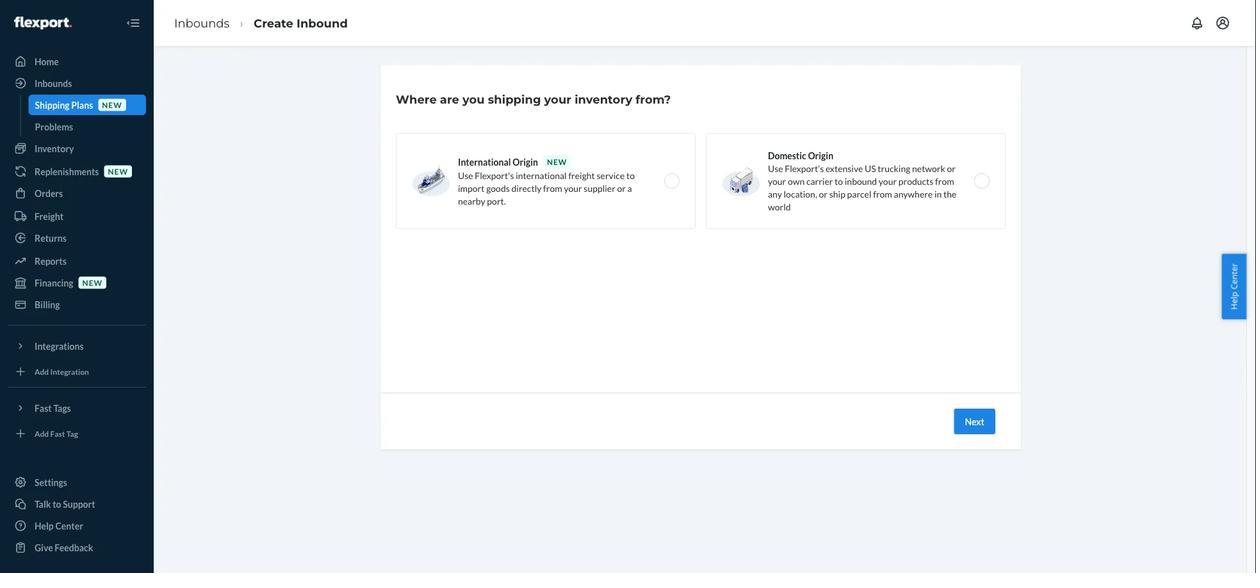 Task type: locate. For each thing, give the bounding box(es) containing it.
shipping
[[488, 92, 541, 106]]

0 horizontal spatial from
[[543, 183, 562, 194]]

flexport's
[[475, 170, 514, 181]]

create inbound
[[254, 16, 348, 30]]

create
[[254, 16, 293, 30]]

talk to support
[[35, 499, 95, 510]]

from down international
[[543, 183, 562, 194]]

0 horizontal spatial center
[[55, 521, 83, 532]]

new right plans
[[102, 100, 122, 110]]

or right network
[[947, 163, 956, 174]]

to up a at the top of the page
[[626, 170, 635, 181]]

1 horizontal spatial inbounds
[[174, 16, 230, 30]]

1 add from the top
[[35, 367, 49, 377]]

service
[[597, 170, 625, 181]]

help center link
[[8, 516, 146, 537]]

inbounds
[[174, 16, 230, 30], [35, 78, 72, 89]]

from
[[935, 176, 954, 187], [543, 183, 562, 194], [873, 189, 892, 200]]

0 horizontal spatial origin
[[513, 157, 538, 168]]

international
[[516, 170, 567, 181]]

new up orders link
[[108, 167, 128, 176]]

inbound
[[845, 176, 877, 187]]

add integration link
[[8, 362, 146, 382]]

0 vertical spatial inbounds
[[174, 16, 230, 30]]

problems
[[35, 121, 73, 132]]

plans
[[71, 100, 93, 111]]

settings link
[[8, 473, 146, 493]]

feedback
[[55, 543, 93, 554]]

2 add from the top
[[35, 429, 49, 439]]

add left integration at the bottom left of the page
[[35, 367, 49, 377]]

orders
[[35, 188, 63, 199]]

from right the parcel
[[873, 189, 892, 200]]

or inside use flexport's international freight service to import goods directly from your supplier or a nearby port.
[[617, 183, 626, 194]]

give feedback button
[[8, 538, 146, 559]]

integration
[[50, 367, 89, 377]]

inventory
[[575, 92, 632, 106]]

use inside use flexport's international freight service to import goods directly from your supplier or a nearby port.
[[458, 170, 473, 181]]

integrations button
[[8, 336, 146, 357]]

0 vertical spatial fast
[[35, 403, 52, 414]]

your inside use flexport's international freight service to import goods directly from your supplier or a nearby port.
[[564, 183, 582, 194]]

in
[[935, 189, 942, 200]]

to up ship
[[835, 176, 843, 187]]

from up the
[[935, 176, 954, 187]]

new
[[102, 100, 122, 110], [547, 157, 567, 167], [108, 167, 128, 176], [82, 278, 103, 288]]

tags
[[53, 403, 71, 414]]

add down fast tags
[[35, 429, 49, 439]]

0 horizontal spatial to
[[53, 499, 61, 510]]

new for international origin
[[547, 157, 567, 167]]

inventory
[[35, 143, 74, 154]]

1 horizontal spatial use
[[768, 163, 783, 174]]

to right talk
[[53, 499, 61, 510]]

world
[[768, 201, 791, 212]]

returns link
[[8, 228, 146, 249]]

new down reports link
[[82, 278, 103, 288]]

billing
[[35, 299, 60, 310]]

0 vertical spatial center
[[1228, 264, 1240, 290]]

directly
[[512, 183, 542, 194]]

or left a at the top of the page
[[617, 183, 626, 194]]

use
[[768, 163, 783, 174], [458, 170, 473, 181]]

use inside domestic origin use flexport's extensive us trucking network or your own carrier to inbound your products from any location, or ship parcel from anywhere in the world
[[768, 163, 783, 174]]

new for replenishments
[[108, 167, 128, 176]]

fast left the tag
[[50, 429, 65, 439]]

reports link
[[8, 251, 146, 272]]

center inside button
[[1228, 264, 1240, 290]]

1 vertical spatial inbounds link
[[8, 73, 146, 94]]

1 horizontal spatial to
[[626, 170, 635, 181]]

0 horizontal spatial help center
[[35, 521, 83, 532]]

1 horizontal spatial inbounds link
[[174, 16, 230, 30]]

1 horizontal spatial origin
[[808, 150, 834, 161]]

your right shipping
[[544, 92, 571, 106]]

inventory link
[[8, 138, 146, 159]]

add fast tag
[[35, 429, 78, 439]]

port.
[[487, 196, 506, 207]]

problems link
[[29, 117, 146, 137]]

0 horizontal spatial help
[[35, 521, 54, 532]]

fast left tags
[[35, 403, 52, 414]]

fast tags
[[35, 403, 71, 414]]

1 horizontal spatial center
[[1228, 264, 1240, 290]]

settings
[[35, 478, 67, 488]]

tag
[[66, 429, 78, 439]]

or down carrier
[[819, 189, 828, 200]]

fast
[[35, 403, 52, 414], [50, 429, 65, 439]]

0 horizontal spatial use
[[458, 170, 473, 181]]

us
[[865, 163, 876, 174]]

use down "domestic" at the top of the page
[[768, 163, 783, 174]]

help
[[1228, 292, 1240, 310], [35, 521, 54, 532]]

0 vertical spatial help center
[[1228, 264, 1240, 310]]

freight
[[35, 211, 63, 222]]

inbounds link
[[174, 16, 230, 30], [8, 73, 146, 94]]

new for shipping plans
[[102, 100, 122, 110]]

home link
[[8, 51, 146, 72]]

inbound
[[297, 16, 348, 30]]

where
[[396, 92, 437, 106]]

new up international
[[547, 157, 567, 167]]

your
[[544, 92, 571, 106], [768, 176, 786, 187], [879, 176, 897, 187], [564, 183, 582, 194]]

0 vertical spatial add
[[35, 367, 49, 377]]

your down freight
[[564, 183, 582, 194]]

fast inside dropdown button
[[35, 403, 52, 414]]

help inside help center link
[[35, 521, 54, 532]]

a
[[628, 183, 632, 194]]

help center
[[1228, 264, 1240, 310], [35, 521, 83, 532]]

open notifications image
[[1190, 15, 1205, 31]]

returns
[[35, 233, 67, 244]]

origin up international
[[513, 157, 538, 168]]

1 horizontal spatial help center
[[1228, 264, 1240, 310]]

origin up flexport's
[[808, 150, 834, 161]]

origin inside domestic origin use flexport's extensive us trucking network or your own carrier to inbound your products from any location, or ship parcel from anywhere in the world
[[808, 150, 834, 161]]

any
[[768, 189, 782, 200]]

the
[[944, 189, 957, 200]]

inbounds inside breadcrumbs navigation
[[174, 16, 230, 30]]

0 horizontal spatial inbounds
[[35, 78, 72, 89]]

origin
[[808, 150, 834, 161], [513, 157, 538, 168]]

give
[[35, 543, 53, 554]]

0 horizontal spatial or
[[617, 183, 626, 194]]

where are you shipping your inventory from?
[[396, 92, 671, 106]]

extensive
[[826, 163, 863, 174]]

1 vertical spatial inbounds
[[35, 78, 72, 89]]

add
[[35, 367, 49, 377], [35, 429, 49, 439]]

to
[[626, 170, 635, 181], [835, 176, 843, 187], [53, 499, 61, 510]]

are
[[440, 92, 459, 106]]

2 horizontal spatial to
[[835, 176, 843, 187]]

1 vertical spatial add
[[35, 429, 49, 439]]

own
[[788, 176, 805, 187]]

center
[[1228, 264, 1240, 290], [55, 521, 83, 532]]

1 horizontal spatial help
[[1228, 292, 1240, 310]]

0 horizontal spatial inbounds link
[[8, 73, 146, 94]]

or
[[947, 163, 956, 174], [617, 183, 626, 194], [819, 189, 828, 200]]

1 vertical spatial help
[[35, 521, 54, 532]]

0 vertical spatial help
[[1228, 292, 1240, 310]]

use up the import
[[458, 170, 473, 181]]

1 vertical spatial help center
[[35, 521, 83, 532]]



Task type: describe. For each thing, give the bounding box(es) containing it.
from inside use flexport's international freight service to import goods directly from your supplier or a nearby port.
[[543, 183, 562, 194]]

financing
[[35, 278, 73, 289]]

breadcrumbs navigation
[[164, 4, 358, 42]]

products
[[899, 176, 934, 187]]

talk to support button
[[8, 495, 146, 515]]

domestic
[[768, 150, 806, 161]]

next button
[[954, 409, 996, 435]]

help inside help center button
[[1228, 292, 1240, 310]]

help center button
[[1222, 254, 1247, 320]]

1 horizontal spatial or
[[819, 189, 828, 200]]

1 vertical spatial fast
[[50, 429, 65, 439]]

new for financing
[[82, 278, 103, 288]]

location,
[[784, 189, 817, 200]]

open account menu image
[[1215, 15, 1231, 31]]

replenishments
[[35, 166, 99, 177]]

help center inside button
[[1228, 264, 1240, 310]]

2 horizontal spatial from
[[935, 176, 954, 187]]

orders link
[[8, 183, 146, 204]]

freight link
[[8, 206, 146, 227]]

international origin
[[458, 157, 538, 168]]

add fast tag link
[[8, 424, 146, 445]]

create inbound link
[[254, 16, 348, 30]]

2 horizontal spatial or
[[947, 163, 956, 174]]

to inside use flexport's international freight service to import goods directly from your supplier or a nearby port.
[[626, 170, 635, 181]]

origin for international
[[513, 157, 538, 168]]

shipping
[[35, 100, 70, 111]]

give feedback
[[35, 543, 93, 554]]

integrations
[[35, 341, 84, 352]]

talk
[[35, 499, 51, 510]]

flexport's
[[785, 163, 824, 174]]

your up any
[[768, 176, 786, 187]]

domestic origin use flexport's extensive us trucking network or your own carrier to inbound your products from any location, or ship parcel from anywhere in the world
[[768, 150, 957, 212]]

add for add fast tag
[[35, 429, 49, 439]]

trucking
[[878, 163, 911, 174]]

supplier
[[584, 183, 616, 194]]

to inside domestic origin use flexport's extensive us trucking network or your own carrier to inbound your products from any location, or ship parcel from anywhere in the world
[[835, 176, 843, 187]]

to inside button
[[53, 499, 61, 510]]

next
[[965, 417, 985, 428]]

from?
[[636, 92, 671, 106]]

goods
[[486, 183, 510, 194]]

ship
[[829, 189, 846, 200]]

your down trucking
[[879, 176, 897, 187]]

add for add integration
[[35, 367, 49, 377]]

nearby
[[458, 196, 485, 207]]

fast tags button
[[8, 398, 146, 419]]

anywhere
[[894, 189, 933, 200]]

use flexport's international freight service to import goods directly from your supplier or a nearby port.
[[458, 170, 635, 207]]

origin for domestic
[[808, 150, 834, 161]]

close navigation image
[[126, 15, 141, 31]]

network
[[912, 163, 945, 174]]

freight
[[568, 170, 595, 181]]

import
[[458, 183, 485, 194]]

you
[[463, 92, 485, 106]]

reports
[[35, 256, 66, 267]]

billing link
[[8, 295, 146, 315]]

0 vertical spatial inbounds link
[[174, 16, 230, 30]]

carrier
[[806, 176, 833, 187]]

international
[[458, 157, 511, 168]]

home
[[35, 56, 59, 67]]

add integration
[[35, 367, 89, 377]]

parcel
[[847, 189, 872, 200]]

1 horizontal spatial from
[[873, 189, 892, 200]]

flexport logo image
[[14, 17, 72, 29]]

shipping plans
[[35, 100, 93, 111]]

support
[[63, 499, 95, 510]]

1 vertical spatial center
[[55, 521, 83, 532]]



Task type: vqa. For each thing, say whether or not it's contained in the screenshot.
Email address
no



